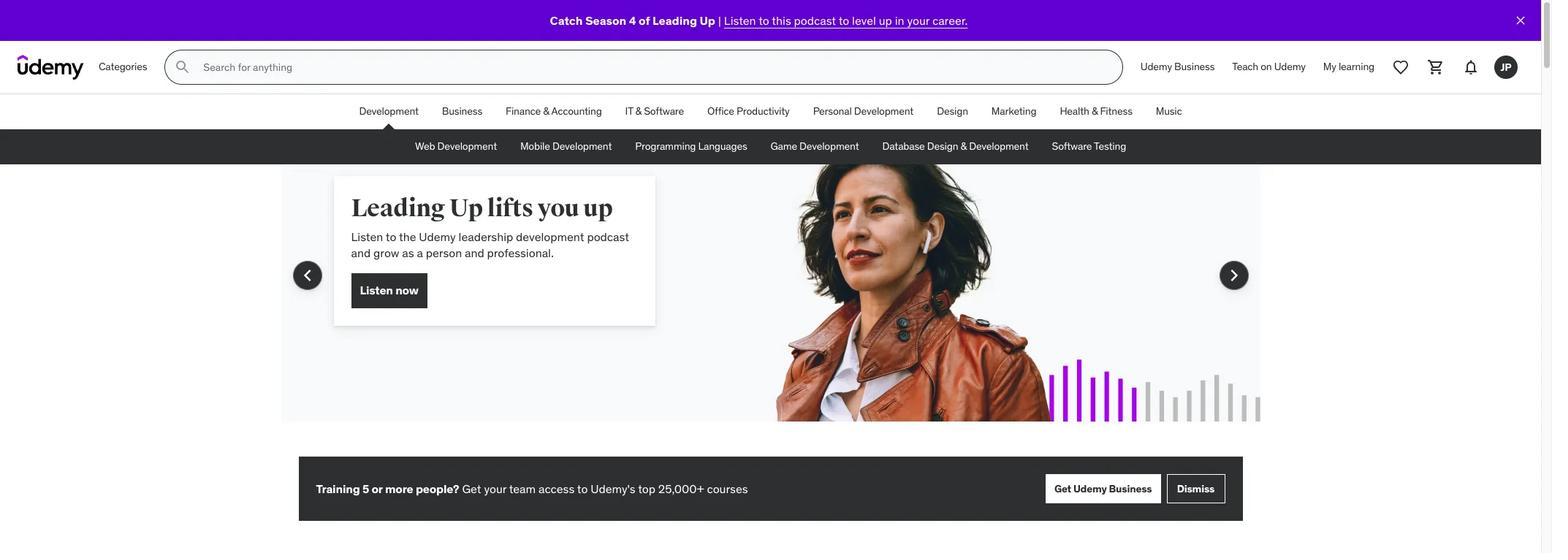 Task type: locate. For each thing, give the bounding box(es) containing it.
personal development link
[[801, 94, 925, 129]]

business left teach at the top right of the page
[[1175, 60, 1215, 73]]

1 vertical spatial software
[[1052, 140, 1092, 153]]

0 vertical spatial design
[[937, 105, 968, 118]]

& for fitness
[[1092, 105, 1098, 118]]

business up web development at the top of page
[[442, 105, 482, 118]]

0 vertical spatial listen
[[724, 13, 756, 28]]

categories button
[[90, 50, 156, 85]]

udemy business link
[[1132, 50, 1224, 85]]

development
[[359, 105, 419, 118], [854, 105, 914, 118], [437, 140, 497, 153], [552, 140, 612, 153], [800, 140, 859, 153], [969, 140, 1029, 153]]

leading
[[653, 13, 697, 28], [351, 193, 445, 224]]

development up database
[[854, 105, 914, 118]]

your left team
[[484, 481, 507, 496]]

0 vertical spatial leading
[[653, 13, 697, 28]]

1 vertical spatial up
[[450, 193, 483, 224]]

office productivity
[[707, 105, 790, 118]]

get
[[462, 481, 481, 496], [1055, 482, 1071, 495]]

finance
[[506, 105, 541, 118]]

game
[[771, 140, 797, 153]]

development down personal
[[800, 140, 859, 153]]

udemy business
[[1141, 60, 1215, 73]]

to
[[759, 13, 769, 28], [839, 13, 849, 28], [386, 229, 396, 244], [577, 481, 588, 496]]

teach
[[1232, 60, 1259, 73]]

web
[[415, 140, 435, 153]]

and left 'grow'
[[351, 246, 371, 260]]

1 horizontal spatial leading
[[653, 13, 697, 28]]

leading right the of
[[653, 13, 697, 28]]

lifts
[[487, 193, 533, 224]]

software down health
[[1052, 140, 1092, 153]]

catch season 4 of leading up | listen to this podcast to level up in your career.
[[550, 13, 968, 28]]

software testing link
[[1040, 129, 1138, 164]]

more
[[385, 481, 413, 496]]

courses
[[707, 481, 748, 496]]

udemy image
[[18, 55, 84, 80]]

music
[[1156, 105, 1182, 118]]

leading up the
[[351, 193, 445, 224]]

health
[[1060, 105, 1089, 118]]

to left level
[[839, 13, 849, 28]]

1 vertical spatial up
[[584, 193, 613, 224]]

your
[[907, 13, 930, 28], [484, 481, 507, 496]]

you
[[538, 193, 579, 224]]

& right it
[[636, 105, 642, 118]]

0 horizontal spatial podcast
[[587, 229, 629, 244]]

1 horizontal spatial and
[[465, 246, 484, 260]]

up left | on the top left
[[700, 13, 715, 28]]

0 vertical spatial your
[[907, 13, 930, 28]]

design
[[937, 105, 968, 118], [927, 140, 958, 153]]

listen
[[724, 13, 756, 28], [351, 229, 383, 244], [360, 283, 393, 298]]

0 horizontal spatial leading
[[351, 193, 445, 224]]

my learning link
[[1315, 50, 1383, 85]]

1 vertical spatial business
[[442, 105, 482, 118]]

next image
[[1222, 264, 1246, 287]]

business left dismiss
[[1109, 482, 1152, 495]]

jp link
[[1489, 50, 1524, 85]]

person
[[426, 246, 462, 260]]

development for game development
[[800, 140, 859, 153]]

up right you
[[584, 193, 613, 224]]

listen up 'grow'
[[351, 229, 383, 244]]

0 vertical spatial up
[[700, 13, 715, 28]]

of
[[639, 13, 650, 28]]

1 horizontal spatial software
[[1052, 140, 1092, 153]]

& for accounting
[[543, 105, 549, 118]]

database
[[882, 140, 925, 153]]

1 vertical spatial listen
[[351, 229, 383, 244]]

web development link
[[403, 129, 509, 164]]

4
[[629, 13, 636, 28]]

and down leadership
[[465, 246, 484, 260]]

development down business link at top
[[437, 140, 497, 153]]

listen left now
[[360, 283, 393, 298]]

1 horizontal spatial get
[[1055, 482, 1071, 495]]

up
[[700, 13, 715, 28], [450, 193, 483, 224]]

listen to this podcast to level up in your career. link
[[724, 13, 968, 28]]

to left the
[[386, 229, 396, 244]]

0 horizontal spatial up
[[450, 193, 483, 224]]

1 horizontal spatial business
[[1109, 482, 1152, 495]]

&
[[543, 105, 549, 118], [636, 105, 642, 118], [1092, 105, 1098, 118], [961, 140, 967, 153]]

people?
[[416, 481, 459, 496]]

2 horizontal spatial business
[[1175, 60, 1215, 73]]

podcast right this in the top of the page
[[794, 13, 836, 28]]

1 vertical spatial leading
[[351, 193, 445, 224]]

0 horizontal spatial up
[[584, 193, 613, 224]]

development down accounting
[[552, 140, 612, 153]]

podcast
[[794, 13, 836, 28], [587, 229, 629, 244]]

professional.
[[487, 246, 554, 260]]

level
[[852, 13, 876, 28]]

0 horizontal spatial software
[[644, 105, 684, 118]]

my learning
[[1323, 60, 1375, 73]]

listen right | on the top left
[[724, 13, 756, 28]]

0 horizontal spatial and
[[351, 246, 371, 260]]

1 vertical spatial your
[[484, 481, 507, 496]]

design up database design & development
[[937, 105, 968, 118]]

0 vertical spatial business
[[1175, 60, 1215, 73]]

1 vertical spatial podcast
[[587, 229, 629, 244]]

close image
[[1514, 13, 1528, 28]]

0 vertical spatial up
[[879, 13, 892, 28]]

development link
[[347, 94, 430, 129]]

up left in
[[879, 13, 892, 28]]

on
[[1261, 60, 1272, 73]]

25,000+
[[658, 481, 704, 496]]

and
[[351, 246, 371, 260], [465, 246, 484, 260]]

programming languages
[[635, 140, 747, 153]]

teach on udemy
[[1232, 60, 1306, 73]]

development up web
[[359, 105, 419, 118]]

up inside leading up lifts you up listen to the udemy leadership development podcast and grow as a person and professional.
[[584, 193, 613, 224]]

0 vertical spatial software
[[644, 105, 684, 118]]

categories
[[99, 60, 147, 73]]

software testing
[[1052, 140, 1126, 153]]

training
[[316, 481, 360, 496]]

access
[[539, 481, 575, 496]]

podcast right development
[[587, 229, 629, 244]]

dismiss
[[1177, 482, 1215, 495]]

development for web development
[[437, 140, 497, 153]]

development
[[516, 229, 584, 244]]

mobile development
[[520, 140, 612, 153]]

get udemy business
[[1055, 482, 1152, 495]]

productivity
[[737, 105, 790, 118]]

leading inside leading up lifts you up listen to the udemy leadership development podcast and grow as a person and professional.
[[351, 193, 445, 224]]

business
[[1175, 60, 1215, 73], [442, 105, 482, 118], [1109, 482, 1152, 495]]

1 horizontal spatial podcast
[[794, 13, 836, 28]]

marketing link
[[980, 94, 1048, 129]]

0 horizontal spatial business
[[442, 105, 482, 118]]

software right it
[[644, 105, 684, 118]]

learning
[[1339, 60, 1375, 73]]

notifications image
[[1462, 58, 1480, 76]]

up up leadership
[[450, 193, 483, 224]]

design down design link
[[927, 140, 958, 153]]

a
[[417, 246, 423, 260]]

game development
[[771, 140, 859, 153]]

mobile
[[520, 140, 550, 153]]

accounting
[[551, 105, 602, 118]]

& right "finance"
[[543, 105, 549, 118]]

your right in
[[907, 13, 930, 28]]

or
[[372, 481, 383, 496]]

listen inside leading up lifts you up listen to the udemy leadership development podcast and grow as a person and professional.
[[351, 229, 383, 244]]

& right health
[[1092, 105, 1098, 118]]

1 and from the left
[[351, 246, 371, 260]]



Task type: vqa. For each thing, say whether or not it's contained in the screenshot.
Udemy's
yes



Task type: describe. For each thing, give the bounding box(es) containing it.
2 vertical spatial business
[[1109, 482, 1152, 495]]

it & software
[[625, 105, 684, 118]]

listen now
[[360, 283, 419, 298]]

software inside software testing link
[[1052, 140, 1092, 153]]

game development link
[[759, 129, 871, 164]]

catch
[[550, 13, 583, 28]]

finance & accounting link
[[494, 94, 614, 129]]

mobile development link
[[509, 129, 624, 164]]

0 vertical spatial podcast
[[794, 13, 836, 28]]

health & fitness link
[[1048, 94, 1144, 129]]

0 horizontal spatial your
[[484, 481, 507, 496]]

testing
[[1094, 140, 1126, 153]]

as
[[402, 246, 414, 260]]

design link
[[925, 94, 980, 129]]

carousel element
[[281, 129, 1260, 457]]

udemy inside udemy business link
[[1141, 60, 1172, 73]]

podcast inside leading up lifts you up listen to the udemy leadership development podcast and grow as a person and professional.
[[587, 229, 629, 244]]

udemy inside leading up lifts you up listen to the udemy leadership development podcast and grow as a person and professional.
[[419, 229, 456, 244]]

|
[[718, 13, 721, 28]]

marketing
[[992, 105, 1037, 118]]

jp
[[1501, 60, 1512, 74]]

database design & development link
[[871, 129, 1040, 164]]

& for software
[[636, 105, 642, 118]]

to left this in the top of the page
[[759, 13, 769, 28]]

Search for anything text field
[[200, 55, 1105, 80]]

1 horizontal spatial up
[[879, 13, 892, 28]]

submit search image
[[174, 58, 192, 76]]

team
[[509, 481, 536, 496]]

my
[[1323, 60, 1336, 73]]

office
[[707, 105, 734, 118]]

software inside it & software link
[[644, 105, 684, 118]]

2 vertical spatial listen
[[360, 283, 393, 298]]

1 horizontal spatial your
[[907, 13, 930, 28]]

health & fitness
[[1060, 105, 1133, 118]]

the
[[399, 229, 416, 244]]

grow
[[373, 246, 399, 260]]

development down marketing link
[[969, 140, 1029, 153]]

development for personal development
[[854, 105, 914, 118]]

web development
[[415, 140, 497, 153]]

& down design link
[[961, 140, 967, 153]]

leading up lifts you up listen to the udemy leadership development podcast and grow as a person and professional.
[[351, 193, 629, 260]]

personal
[[813, 105, 852, 118]]

this
[[772, 13, 791, 28]]

dismiss button
[[1167, 474, 1225, 504]]

it
[[625, 105, 633, 118]]

wishlist image
[[1392, 58, 1410, 76]]

fitness
[[1100, 105, 1133, 118]]

office productivity link
[[696, 94, 801, 129]]

5
[[362, 481, 369, 496]]

0 horizontal spatial get
[[462, 481, 481, 496]]

up inside leading up lifts you up listen to the udemy leadership development podcast and grow as a person and professional.
[[450, 193, 483, 224]]

database design & development
[[882, 140, 1029, 153]]

finance & accounting
[[506, 105, 602, 118]]

2 and from the left
[[465, 246, 484, 260]]

top
[[638, 481, 656, 496]]

in
[[895, 13, 904, 28]]

it & software link
[[614, 94, 696, 129]]

leadership
[[459, 229, 513, 244]]

1 vertical spatial design
[[927, 140, 958, 153]]

development for mobile development
[[552, 140, 612, 153]]

music link
[[1144, 94, 1194, 129]]

personal development
[[813, 105, 914, 118]]

1 horizontal spatial up
[[700, 13, 715, 28]]

udemy inside teach on udemy link
[[1274, 60, 1306, 73]]

teach on udemy link
[[1224, 50, 1315, 85]]

season
[[585, 13, 626, 28]]

languages
[[698, 140, 747, 153]]

shopping cart with 0 items image
[[1427, 58, 1445, 76]]

udemy inside get udemy business link
[[1074, 482, 1107, 495]]

to right access
[[577, 481, 588, 496]]

training 5 or more people? get your team access to udemy's top 25,000+ courses
[[316, 481, 748, 496]]

listen now link
[[351, 273, 427, 308]]

programming
[[635, 140, 696, 153]]

udemy's
[[591, 481, 636, 496]]

to inside leading up lifts you up listen to the udemy leadership development podcast and grow as a person and professional.
[[386, 229, 396, 244]]

business link
[[430, 94, 494, 129]]

programming languages link
[[624, 129, 759, 164]]

get udemy business link
[[1046, 474, 1161, 504]]

career.
[[933, 13, 968, 28]]

previous image
[[296, 264, 319, 287]]

now
[[395, 283, 419, 298]]



